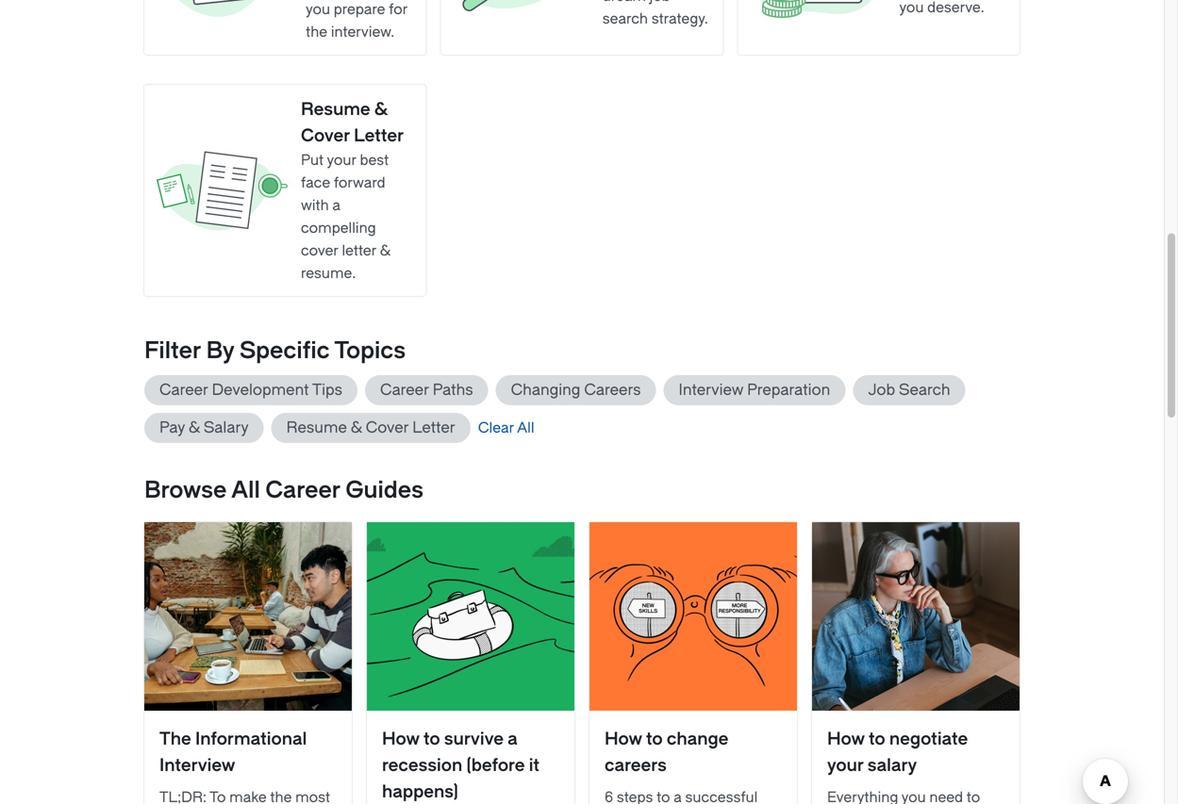 Task type: vqa. For each thing, say whether or not it's contained in the screenshot.
The Informational Interview
yes



Task type: locate. For each thing, give the bounding box(es) containing it.
2 horizontal spatial to
[[869, 730, 886, 750]]

a
[[332, 197, 341, 214], [508, 730, 518, 750]]

browse all career guides
[[144, 477, 424, 504]]

browse
[[144, 477, 227, 504]]

your up forward
[[327, 152, 356, 169]]

your inside how to negotiate your salary
[[827, 756, 864, 776]]

all left "career"
[[231, 477, 260, 504]]

to
[[424, 730, 440, 750], [646, 730, 663, 750], [869, 730, 886, 750]]

& right letter
[[380, 242, 390, 259]]

letter
[[342, 242, 376, 259]]

best
[[360, 152, 389, 169]]

face
[[301, 175, 330, 192]]

to up careers
[[646, 730, 663, 750]]

guides
[[346, 477, 424, 504]]

your left salary
[[827, 756, 864, 776]]

a right with
[[332, 197, 341, 214]]

all
[[517, 420, 534, 437], [231, 477, 260, 504]]

all right clear
[[517, 420, 534, 437]]

0 horizontal spatial how
[[382, 730, 420, 750]]

3 how from the left
[[827, 730, 865, 750]]

1 how from the left
[[382, 730, 420, 750]]

survive
[[444, 730, 504, 750]]

(before
[[466, 756, 525, 776]]

your
[[327, 152, 356, 169], [827, 756, 864, 776]]

to for negotiate
[[869, 730, 886, 750]]

how inside how to change careers
[[605, 730, 642, 750]]

to for change
[[646, 730, 663, 750]]

1 vertical spatial a
[[508, 730, 518, 750]]

forward
[[334, 175, 385, 192]]

letter
[[354, 126, 404, 146]]

cover
[[301, 126, 350, 146]]

0 horizontal spatial a
[[332, 197, 341, 214]]

how up recession
[[382, 730, 420, 750]]

1 horizontal spatial how
[[605, 730, 642, 750]]

to up salary
[[869, 730, 886, 750]]

to inside how to negotiate your salary
[[869, 730, 886, 750]]

resume.
[[301, 265, 356, 282]]

1 horizontal spatial all
[[517, 420, 534, 437]]

the informational interview
[[159, 730, 307, 776]]

0 vertical spatial your
[[327, 152, 356, 169]]

put
[[301, 152, 324, 169]]

1 vertical spatial your
[[827, 756, 864, 776]]

0 vertical spatial &
[[374, 100, 388, 119]]

0 vertical spatial a
[[332, 197, 341, 214]]

it
[[529, 756, 540, 776]]

to inside how to survive a recession (before it happens)
[[424, 730, 440, 750]]

how to change careers link
[[590, 523, 797, 805]]

how left the negotiate on the bottom right of the page
[[827, 730, 865, 750]]

all for clear
[[517, 420, 534, 437]]

1 to from the left
[[424, 730, 440, 750]]

1 horizontal spatial to
[[646, 730, 663, 750]]

filter by specific topics
[[144, 338, 406, 364]]

to up recession
[[424, 730, 440, 750]]

0 horizontal spatial to
[[424, 730, 440, 750]]

1 horizontal spatial a
[[508, 730, 518, 750]]

career
[[265, 477, 340, 504]]

0 horizontal spatial your
[[327, 152, 356, 169]]

how to negotiate your salary link
[[812, 523, 1020, 805]]

2 how from the left
[[605, 730, 642, 750]]

0 vertical spatial all
[[517, 420, 534, 437]]

happens)
[[382, 783, 458, 802]]

topics
[[334, 338, 406, 364]]

how inside how to negotiate your salary
[[827, 730, 865, 750]]

0 horizontal spatial all
[[231, 477, 260, 504]]

careers
[[605, 756, 667, 776]]

&
[[374, 100, 388, 119], [380, 242, 390, 259]]

to inside how to change careers
[[646, 730, 663, 750]]

how inside how to survive a recession (before it happens)
[[382, 730, 420, 750]]

1 vertical spatial all
[[231, 477, 260, 504]]

1 horizontal spatial your
[[827, 756, 864, 776]]

how up careers
[[605, 730, 642, 750]]

2 to from the left
[[646, 730, 663, 750]]

how
[[382, 730, 420, 750], [605, 730, 642, 750], [827, 730, 865, 750]]

2 horizontal spatial how
[[827, 730, 865, 750]]

3 to from the left
[[869, 730, 886, 750]]

interview
[[159, 756, 235, 776]]

with
[[301, 197, 329, 214]]

& up 'letter'
[[374, 100, 388, 119]]

a up (before
[[508, 730, 518, 750]]



Task type: describe. For each thing, give the bounding box(es) containing it.
the
[[159, 730, 191, 750]]

how to survive a recession (before it happens) link
[[367, 523, 575, 805]]

recession
[[382, 756, 463, 776]]

salary
[[868, 756, 917, 776]]

how to change careers
[[605, 730, 729, 776]]

cover
[[301, 242, 338, 259]]

specific
[[240, 338, 330, 364]]

a inside resume & cover letter put your best face forward with a compelling cover letter & resume.
[[332, 197, 341, 214]]

how for how to change careers
[[605, 730, 642, 750]]

informational
[[195, 730, 307, 750]]

1 vertical spatial &
[[380, 242, 390, 259]]

resume & cover letter put your best face forward with a compelling cover letter & resume.
[[301, 100, 404, 282]]

a inside how to survive a recession (before it happens)
[[508, 730, 518, 750]]

how for how to survive a recession (before it happens)
[[382, 730, 420, 750]]

by
[[206, 338, 234, 364]]

compelling
[[301, 220, 376, 237]]

filter
[[144, 338, 201, 364]]

change
[[667, 730, 729, 750]]

all for browse
[[231, 477, 260, 504]]

to for survive
[[424, 730, 440, 750]]

how to negotiate your salary
[[827, 730, 968, 776]]

how to survive a recession (before it happens)
[[382, 730, 540, 802]]

clear all
[[478, 420, 534, 437]]

your inside resume & cover letter put your best face forward with a compelling cover letter & resume.
[[327, 152, 356, 169]]

the informational interview link
[[144, 523, 352, 805]]

resume
[[301, 100, 370, 119]]

how for how to negotiate your salary
[[827, 730, 865, 750]]

negotiate
[[890, 730, 968, 750]]

clear
[[478, 420, 514, 437]]



